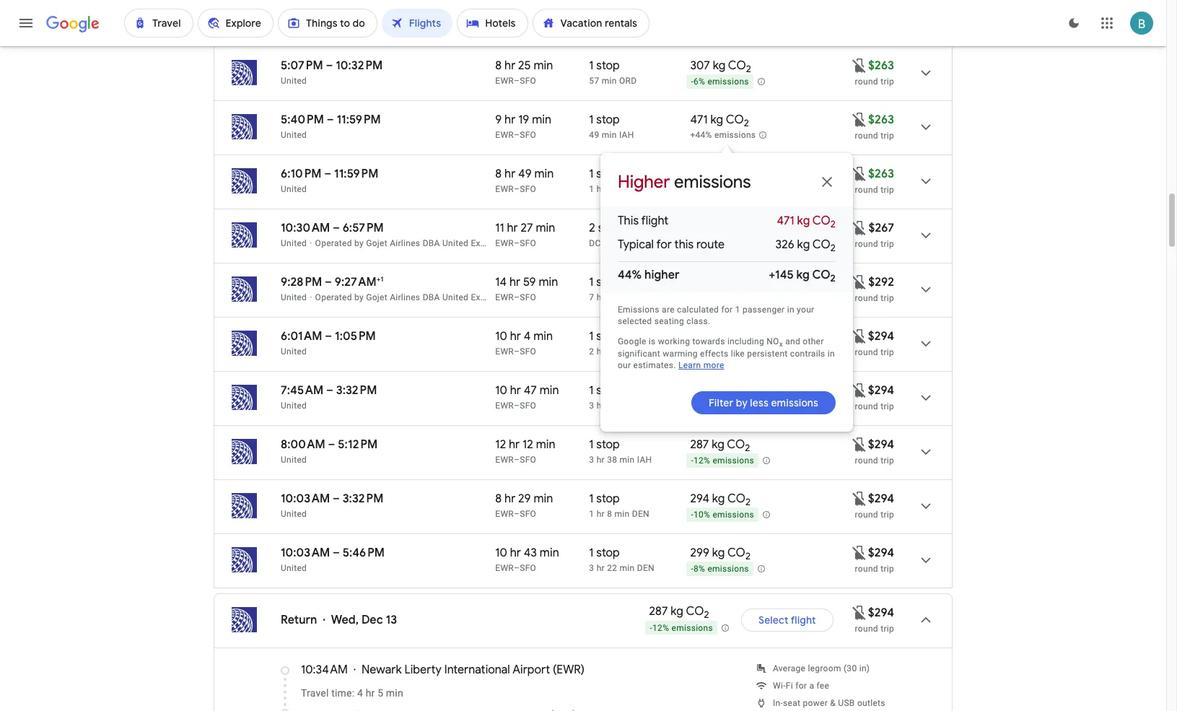 Task type: vqa. For each thing, say whether or not it's contained in the screenshot.


Task type: locate. For each thing, give the bounding box(es) containing it.
2 up "-8% emissions"
[[746, 550, 751, 563]]

1 $294 from the top
[[868, 329, 894, 344]]

7
[[589, 292, 594, 302]]

- for 8 hr 25 min
[[691, 77, 694, 87]]

Arrival time: 5:46 PM. text field
[[343, 546, 385, 560]]

seat
[[783, 698, 801, 708]]

1 inside 1 stop 3 hr 38 min iah
[[589, 437, 594, 452]]

2 29 from the top
[[518, 492, 531, 506]]

round for 9 hr 19 min
[[855, 131, 879, 141]]

1 vertical spatial 12%
[[653, 623, 669, 633]]

calculated
[[677, 304, 719, 314]]

1 vertical spatial express
[[471, 292, 503, 302]]

1 stop 2 hr 43 min den
[[589, 329, 655, 357]]

$263 for 307
[[869, 58, 894, 73]]

avg
[[690, 184, 706, 194], [690, 293, 706, 303]]

1 horizontal spatial 12
[[523, 437, 533, 452]]

10 down 14 hr 59 min ewr – sfo
[[495, 329, 507, 344]]

1 inside 1 stop 3 hr 22 min den
[[589, 546, 594, 560]]

$294 for 10 hr 4 min
[[868, 329, 894, 344]]

1 stop flight. element for 8 hr 25 min
[[589, 58, 620, 75]]

294 for 10 hr 4 min
[[690, 329, 710, 344]]

total duration 8 hr 49 min. element
[[495, 167, 589, 183]]

6 1 stop flight. element from the top
[[589, 329, 620, 346]]

2 294 from the top
[[690, 492, 710, 506]]

hr inside 8 hr 29 min ewr – sfo
[[505, 492, 516, 506]]

1 for 1 stop 1 hr 8 min den
[[589, 492, 594, 506]]

1 vertical spatial iah
[[611, 238, 626, 248]]

sfo inside 9 hr 19 min ewr – sfo
[[520, 130, 537, 140]]

this price for this flight doesn't include overhead bin access. if you need a carry-on bag, use the bags filter to update prices. image for 313
[[851, 273, 869, 291]]

3 sfo from the top
[[520, 130, 537, 140]]

263 us dollars text field left flight details. leaves newark liberty international airport at 5:07 pm on wednesday, december 13 and arrives at san francisco international airport at 10:32 pm on wednesday, december 13. icon
[[869, 58, 894, 73]]

2 dba from the top
[[423, 292, 440, 302]]

1 -10% emissions from the top
[[691, 347, 754, 357]]

3 10 from the top
[[495, 546, 507, 560]]

19
[[518, 113, 529, 127]]

0 vertical spatial dba
[[423, 238, 440, 248]]

hr left 22
[[597, 563, 605, 573]]

2 10 from the top
[[495, 383, 507, 398]]

11:59 pm down 10:32 pm text field
[[337, 113, 381, 127]]

0 vertical spatial -10% emissions
[[691, 347, 754, 357]]

8 stop from the top
[[597, 437, 620, 452]]

hr inside 9 hr 29 min ewr – sfo
[[505, 4, 516, 19]]

$294 left 'flight details. leaves newark liberty international airport at 10:03 am on wednesday, december 13 and arrives at san francisco international airport at 3:32 pm on wednesday, december 13.' icon
[[868, 492, 894, 506]]

min inside 9 hr 19 min ewr – sfo
[[532, 113, 552, 127]]

-
[[691, 77, 694, 87], [691, 347, 694, 357], [691, 456, 694, 466], [691, 510, 694, 520], [691, 564, 694, 574], [650, 623, 653, 633]]

4 trip from the top
[[881, 239, 894, 249]]

trip for 10 hr 43 min
[[881, 564, 894, 574]]

263 US dollars text field
[[869, 113, 894, 127]]

5 trip from the top
[[881, 293, 894, 303]]

Arrival time: 3:32 PM. text field
[[336, 383, 377, 398]]

1 stop 49 min iah
[[589, 113, 634, 140]]

express
[[471, 238, 503, 248], [471, 292, 503, 302]]

9 inside 9 hr 19 min ewr – sfo
[[495, 113, 502, 127]]

round trip down 267 us dollars text field
[[855, 239, 894, 249]]

0 vertical spatial 10%
[[694, 347, 710, 357]]

and other significant warming effects like persistent contrails in our estimates.
[[618, 336, 835, 370]]

1 vertical spatial departure time: 10:03 am. text field
[[281, 546, 330, 560]]

united inside 10:03 am – 3:32 pm united
[[281, 509, 307, 519]]

flight details. leaves newark liberty international airport at 7:45 am on wednesday, december 13 and arrives at san francisco international airport at 3:32 pm on wednesday, december 13. image
[[909, 380, 944, 415]]

1 12 from the left
[[495, 437, 506, 452]]

layover (1 of 1) is a 2 hr 4 min layover at denver international airport in denver. element
[[589, 21, 683, 32]]

1 263 us dollars text field from the top
[[869, 58, 894, 73]]

dba for 9:28 pm – 9:27 am + 1
[[423, 292, 440, 302]]

1 9 from the top
[[495, 4, 502, 19]]

0 vertical spatial 10:03 am
[[281, 492, 330, 506]]

sfo inside 10 hr 43 min ewr – sfo
[[520, 563, 537, 573]]

313
[[690, 275, 707, 289]]

ewr for 10 hr 47 min
[[495, 401, 514, 411]]

9 round from the top
[[855, 510, 879, 520]]

$294 for 8 hr 29 min
[[868, 492, 894, 506]]

min
[[534, 4, 553, 19], [615, 22, 630, 32], [534, 58, 553, 73], [602, 76, 617, 86], [532, 113, 552, 127], [602, 130, 617, 140], [535, 167, 554, 181], [620, 184, 635, 194], [536, 221, 555, 235], [539, 275, 558, 289], [620, 292, 635, 302], [534, 329, 553, 344], [620, 347, 635, 357], [540, 383, 559, 398], [620, 401, 635, 411], [536, 437, 556, 452], [620, 455, 635, 465], [534, 492, 553, 506], [615, 509, 630, 519], [540, 546, 559, 560], [620, 563, 635, 573], [386, 687, 403, 699]]

kg inside 313 kg co 2
[[710, 275, 723, 289]]

0 vertical spatial 11:59 pm
[[337, 113, 381, 127]]

1 vertical spatial 263 us dollars text field
[[869, 167, 894, 181]]

hr up 1 stop 57 min ord
[[597, 22, 605, 32]]

1 vertical spatial for
[[722, 304, 733, 314]]

313 kg co 2
[[690, 275, 749, 292]]

0 vertical spatial 4
[[607, 22, 612, 32]]

0 vertical spatial 471
[[690, 113, 708, 127]]

8 for 8 hr 49 min
[[495, 167, 502, 181]]

3 for 12 hr 12 min
[[589, 455, 594, 465]]

$263 left 'flight details. leaves newark liberty international airport at 5:40 pm on wednesday, december 13 and arrives at san francisco international airport at 11:59 pm on wednesday, december 13.' icon
[[869, 113, 894, 127]]

round trip
[[855, 77, 894, 87], [855, 131, 894, 141], [855, 185, 894, 195], [855, 239, 894, 249], [855, 293, 894, 303], [855, 347, 894, 357], [855, 401, 894, 411], [855, 456, 894, 466], [855, 510, 894, 520], [855, 564, 894, 574], [855, 624, 894, 634]]

round up 263 us dollars text box
[[855, 77, 879, 87]]

3:32 pm for 7:45 am
[[336, 383, 377, 398]]

+44% emissions
[[690, 130, 756, 140]]

kg right +145
[[797, 268, 810, 283]]

1 horizontal spatial in
[[828, 348, 835, 358]]

294 kg co 2
[[690, 329, 751, 346], [690, 492, 751, 508]]

– inside 8 hr 49 min ewr – sfo
[[514, 184, 520, 194]]

294 us dollars text field for 8 hr 29 min
[[868, 492, 894, 506]]

min down 14 hr 59 min ewr – sfo
[[534, 329, 553, 344]]

2 $294 from the top
[[868, 383, 894, 398]]

8 hr 49 min ewr – sfo
[[495, 167, 554, 194]]

united inside 5:40 pm – 11:59 pm united
[[281, 130, 307, 140]]

operated by gojet airlines dba united express up +
[[315, 238, 503, 248]]

– down total duration 10 hr 43 min. element
[[514, 563, 520, 573]]

0 vertical spatial $263
[[869, 58, 894, 73]]

1
[[589, 4, 594, 19], [589, 58, 594, 73], [589, 113, 594, 127], [589, 167, 594, 181], [589, 184, 594, 194], [381, 274, 384, 284], [589, 275, 594, 289], [735, 304, 740, 314], [589, 329, 594, 344], [589, 383, 594, 398], [589, 437, 594, 452], [589, 492, 594, 506], [589, 509, 594, 519], [589, 546, 594, 560]]

hr inside 1 stop 3 hr 38 min iah
[[597, 455, 605, 465]]

hr left 19 at the left top of page
[[505, 113, 516, 127]]

express for 14
[[471, 292, 503, 302]]

1 294 from the top
[[690, 329, 710, 344]]

iah inside 1 stop 49 min iah
[[619, 130, 634, 140]]

hr down 9 hr 19 min ewr – sfo
[[505, 167, 516, 181]]

this price for this flight doesn't include overhead bin access. if you need a carry-on bag, use the bags filter to update prices. image
[[851, 111, 869, 128], [851, 219, 869, 236], [851, 327, 868, 345], [851, 436, 868, 453], [851, 490, 868, 507]]

6 round from the top
[[855, 347, 879, 357]]

0 vertical spatial 294 us dollars text field
[[868, 329, 894, 344]]

$263 left flight details. leaves newark liberty international airport at 5:07 pm on wednesday, december 13 and arrives at san francisco international airport at 10:32 pm on wednesday, december 13. icon
[[869, 58, 894, 73]]

1 29 from the top
[[518, 4, 531, 19]]

2 12 from the left
[[523, 437, 533, 452]]

0 horizontal spatial 4
[[357, 687, 363, 699]]

this price for this flight doesn't include overhead bin access. if you need a carry-on bag, use the bags filter to update prices. image up 263 us dollars text box
[[851, 57, 869, 74]]

round trip for 10 hr 43 min
[[855, 564, 894, 574]]

2 vertical spatial 10
[[495, 546, 507, 560]]

2 -10% emissions from the top
[[691, 510, 754, 520]]

2 sfo from the top
[[520, 76, 537, 86]]

flight right select
[[791, 614, 816, 627]]

1 vertical spatial 11:59 pm
[[334, 167, 379, 181]]

0 vertical spatial 10
[[495, 329, 507, 344]]

Departure time: 8:00 AM. text field
[[281, 437, 325, 452]]

layover (1 of 1) is a 3 hr 22 min layover at denver international airport in denver. element
[[589, 562, 683, 574]]

iah right 38
[[637, 455, 652, 465]]

is
[[649, 336, 656, 346]]

– down total duration 12 hr 12 min. element
[[514, 455, 520, 465]]

294 US dollars text field
[[868, 329, 894, 344], [868, 492, 894, 506], [868, 546, 894, 560]]

1 294 kg co 2 from the top
[[690, 329, 751, 346]]

2 9 from the top
[[495, 113, 502, 127]]

kg up avg emissions
[[710, 275, 723, 289]]

Departure time: 5:07 PM. text field
[[281, 58, 323, 73]]

round down 294 us dollars text field at the right bottom of page
[[855, 401, 879, 411]]

travel
[[301, 687, 329, 699]]

dca
[[589, 238, 607, 248]]

1 vertical spatial -10% emissions
[[691, 510, 754, 520]]

Arrival time: 3:32 PM. text field
[[343, 492, 384, 506]]

1 stop flight. element up 1 stop 57 min ord
[[589, 4, 620, 21]]

5 sfo from the top
[[520, 238, 537, 248]]

round for 11 hr 27 min
[[855, 239, 879, 249]]

$294 left flight details. leaves newark liberty international airport at 10:03 am on wednesday, december 13 and arrives at san francisco international airport at 5:46 pm on wednesday, december 13. image
[[868, 546, 894, 560]]

1 vertical spatial $263
[[869, 113, 894, 127]]

5:40 pm – 11:59 pm united
[[281, 113, 381, 140]]

10 hr 43 min ewr – sfo
[[495, 546, 559, 573]]

dec
[[362, 613, 383, 627]]

higher
[[645, 268, 680, 283]]

2 right 336
[[746, 171, 751, 184]]

4:42 pm
[[281, 4, 323, 19]]

kg up +12% emissions
[[712, 383, 725, 398]]

united down the 4:42 pm text field
[[281, 22, 307, 32]]

2 3 from the top
[[589, 455, 594, 465]]

1 trip from the top
[[881, 77, 894, 87]]

0 vertical spatial 287 kg co 2
[[690, 437, 750, 454]]

294 us dollars text field left flight details. leaves newark liberty international airport at 6:01 am on wednesday, december 13 and arrives at san francisco international airport at 1:05 pm on wednesday, december 13. icon
[[868, 329, 894, 344]]

stop inside 1 stop 3 hr 22 min den
[[597, 546, 620, 560]]

round for 10 hr 43 min
[[855, 564, 879, 574]]

emissions
[[708, 77, 749, 87], [715, 130, 756, 140], [674, 171, 751, 193], [708, 184, 749, 194], [715, 238, 756, 248], [708, 293, 749, 303], [713, 347, 754, 357], [771, 396, 819, 409], [715, 401, 756, 411], [713, 456, 754, 466], [713, 510, 754, 520], [708, 564, 749, 574], [672, 623, 713, 633]]

in inside and other significant warming effects like persistent contrails in our estimates.
[[828, 348, 835, 358]]

7 trip from the top
[[881, 401, 894, 411]]

hr inside 1 stop 2 hr 43 min den
[[597, 347, 605, 357]]

294 us dollars text field left flight details. leaves newark liberty international airport at 10:03 am on wednesday, december 13 and arrives at san francisco international airport at 5:46 pm on wednesday, december 13. image
[[868, 546, 894, 560]]

0 horizontal spatial 49
[[518, 167, 532, 181]]

0 horizontal spatial 471
[[690, 113, 708, 127]]

0 vertical spatial 294 us dollars text field
[[868, 437, 894, 452]]

471 kg co 2 typical for this route
[[618, 214, 836, 252]]

6 trip from the top
[[881, 347, 894, 357]]

12 hr 12 min ewr – sfo
[[495, 437, 556, 465]]

0 vertical spatial 43
[[607, 347, 617, 357]]

3 294 us dollars text field from the top
[[868, 546, 894, 560]]

1 vertical spatial dba
[[423, 292, 440, 302]]

ewr for 9 hr 19 min
[[495, 130, 514, 140]]

None text field
[[618, 304, 836, 370]]

10
[[495, 329, 507, 344], [495, 383, 507, 398], [495, 546, 507, 560]]

366
[[690, 383, 710, 398]]

1 express from the top
[[471, 238, 503, 248]]

ewr down total duration 9 hr 19 min. element
[[495, 130, 514, 140]]

1 vertical spatial by
[[354, 292, 364, 302]]

1 stop flight. element for 10 hr 4 min
[[589, 329, 620, 346]]

and
[[786, 336, 801, 346]]

hr inside 14 hr 59 min ewr – sfo
[[510, 275, 521, 289]]

round trip for 9 hr 19 min
[[855, 131, 894, 141]]

8 1 stop flight. element from the top
[[589, 437, 620, 454]]

4 stop from the top
[[597, 167, 620, 181]]

1 10:03 am from the top
[[281, 492, 330, 506]]

kg up the '326 kg co 2'
[[797, 214, 810, 228]]

Departure time: 4:42 PM. text field
[[281, 4, 323, 19]]

49 up 1 stop 1 hr 15 min lax
[[589, 130, 600, 140]]

hr down 10 hr 47 min ewr – sfo
[[509, 437, 520, 452]]

round for 10 hr 4 min
[[855, 347, 879, 357]]

38
[[607, 455, 617, 465]]

2 vertical spatial for
[[796, 681, 807, 691]]

0 horizontal spatial for
[[657, 238, 672, 252]]

1 gojet from the top
[[366, 238, 388, 248]]

1 vertical spatial airlines
[[390, 292, 420, 302]]

sfo inside 12 hr 12 min ewr – sfo
[[520, 455, 537, 465]]

this
[[675, 238, 694, 252]]

43
[[607, 347, 617, 357], [524, 546, 537, 560]]

towards
[[693, 336, 725, 346]]

leaves newark liberty international airport at 6:10 pm on wednesday, december 13 and arrives at san francisco international airport at 11:59 pm on wednesday, december 13. element
[[281, 167, 379, 181]]

287 kg co 2
[[690, 437, 750, 454], [649, 605, 709, 621]]

united down 5:07 pm
[[281, 76, 307, 86]]

0 vertical spatial for
[[657, 238, 672, 252]]

layover (1 of 1) is a 1 hr 15 min layover at los angeles international airport in los angeles. element
[[589, 183, 683, 195]]

8 hr 29 min ewr – sfo
[[495, 492, 553, 519]]

1 3 from the top
[[589, 401, 594, 411]]

263 us dollars text field for 336
[[869, 167, 894, 181]]

3 round from the top
[[855, 185, 879, 195]]

0 vertical spatial 263 us dollars text field
[[869, 58, 894, 73]]

1 vertical spatial 3:32 pm
[[343, 492, 384, 506]]

4 1 stop flight. element from the top
[[589, 167, 620, 183]]

this price for this flight doesn't include overhead bin access. if you need a carry-on bag, use the bags filter to update prices. image for 336
[[851, 165, 869, 182]]

stop for 1 stop 57 min ord
[[597, 58, 620, 73]]

294 US dollars text field
[[868, 437, 894, 452], [868, 606, 894, 620]]

united
[[281, 22, 307, 32], [281, 76, 307, 86], [281, 130, 307, 140], [281, 184, 307, 194], [281, 238, 307, 248], [443, 238, 469, 248], [281, 292, 307, 302], [443, 292, 469, 302], [281, 347, 307, 357], [281, 401, 307, 411], [281, 455, 307, 465], [281, 509, 307, 519], [281, 563, 307, 573]]

kg up the +44% emissions
[[711, 113, 724, 127]]

10:34 am
[[301, 663, 348, 677]]

round trip up 267 us dollars text field
[[855, 185, 894, 195]]

ewr inside 10 hr 4 min ewr – sfo
[[495, 347, 514, 357]]

0 vertical spatial departure time: 10:03 am. text field
[[281, 492, 330, 506]]

3 inside 1 stop 3 hr 38 min iah
[[589, 455, 594, 465]]

1 for 1 stop 49 min iah
[[589, 113, 594, 127]]

total duration 10 hr 47 min. element
[[495, 383, 589, 400]]

49 inside 8 hr 49 min ewr – sfo
[[518, 167, 532, 181]]

trip for 10 hr 4 min
[[881, 347, 894, 357]]

1 vertical spatial 3
[[589, 455, 594, 465]]

stop for 1 stop 49 min iah
[[597, 113, 620, 127]]

departure time: 10:03 am. text field down 8:00 am – 5:12 pm united
[[281, 492, 330, 506]]

1 dba from the top
[[423, 238, 440, 248]]

10 down 8 hr 29 min ewr – sfo
[[495, 546, 507, 560]]

round for 14 hr 59 min
[[855, 293, 879, 303]]

– inside 6:10 pm – 11:59 pm united
[[324, 167, 332, 181]]

0 vertical spatial 9
[[495, 4, 502, 19]]

Arrival time: 9:27 AM on  Thursday, December 14. text field
[[335, 274, 384, 289]]

ewr inside 9 hr 19 min ewr – sfo
[[495, 130, 514, 140]]

8 for 8 hr 25 min
[[495, 58, 502, 73]]

– inside 8 hr 25 min ewr – sfo
[[514, 76, 520, 86]]

1 vertical spatial in
[[828, 348, 835, 358]]

layover (1 of 1) is a 7 hr 30 min overnight layover at philadelphia international airport in philadelphia. element
[[589, 292, 683, 303]]

Departure time: 7:45 AM. text field
[[281, 383, 324, 398]]

airlines for 10:30 am – 6:57 pm
[[390, 238, 420, 248]]

0 vertical spatial 294
[[690, 329, 710, 344]]

leaves newark liberty international airport at 5:40 pm on wednesday, december 13 and arrives at san francisco international airport at 11:59 pm on wednesday, december 13. element
[[281, 113, 381, 127]]

hr left 25 at the top of page
[[505, 58, 516, 73]]

leaves newark liberty international airport at 7:45 am on wednesday, december 13 and arrives at san francisco international airport at 3:32 pm on wednesday, december 13. element
[[281, 383, 377, 398]]

min down google
[[620, 347, 635, 357]]

express down 11
[[471, 238, 503, 248]]

1 inside "9:28 pm – 9:27 am + 1"
[[381, 274, 384, 284]]

1 vertical spatial 29
[[518, 492, 531, 506]]

co down the '326 kg co 2'
[[812, 268, 831, 283]]

1 departure time: 10:03 am. text field from the top
[[281, 492, 330, 506]]

- for 12 hr 12 min
[[691, 456, 694, 466]]

1 horizontal spatial 471
[[777, 214, 795, 228]]

Departure time: 9:28 PM. text field
[[281, 275, 322, 289]]

sfo for 12 hr 12 min
[[520, 455, 537, 465]]

wi-
[[773, 681, 786, 691]]

1 vertical spatial 49
[[518, 167, 532, 181]]

30
[[607, 292, 617, 302]]

3 $263 from the top
[[869, 167, 894, 181]]

sfo inside 8 hr 25 min ewr – sfo
[[520, 76, 537, 86]]

sfo for 10 hr 4 min
[[520, 347, 537, 357]]

1 inside 1 stop 49 min iah
[[589, 113, 594, 127]]

ewr inside 10 hr 47 min ewr – sfo
[[495, 401, 514, 411]]

united inside 6:01 am – 1:05 pm united
[[281, 347, 307, 357]]

0 horizontal spatial 43
[[524, 546, 537, 560]]

– right 6:10 pm "text field"
[[324, 167, 332, 181]]

close dialog image
[[819, 173, 836, 191]]

emissions inside 336 kg co 2 avg emissions
[[708, 184, 749, 194]]

1 stop flight. element
[[589, 4, 620, 21], [589, 58, 620, 75], [589, 113, 620, 129], [589, 167, 620, 183], [589, 275, 620, 292], [589, 329, 620, 346], [589, 383, 620, 400], [589, 437, 620, 454], [589, 492, 620, 508], [589, 546, 620, 562]]

flight details. leaves newark liberty international airport at 10:30 am on wednesday, december 13 and arrives at san francisco international airport at 6:57 pm on wednesday, december 13. image
[[909, 218, 944, 253]]

1 stop flight. element for 8 hr 29 min
[[589, 492, 620, 508]]

6:57 pm
[[343, 221, 384, 235]]

min inside 1 stop 3 hr 22 min den
[[620, 563, 635, 573]]

263 US dollars text field
[[869, 58, 894, 73], [869, 167, 894, 181]]

sfo for 9 hr 29 min
[[520, 22, 537, 32]]

299
[[690, 546, 710, 560]]

2 vertical spatial $263
[[869, 167, 894, 181]]

1 horizontal spatial 12%
[[694, 456, 710, 466]]

294 kg co 2 for 10 hr 4 min
[[690, 329, 751, 346]]

iah down stops
[[611, 238, 626, 248]]

emissions are calculated for 1 passenger in your selected seating class.
[[618, 304, 815, 326]]

8 trip from the top
[[881, 456, 894, 466]]

2 10% from the top
[[694, 510, 710, 520]]

9 left 19 at the left top of page
[[495, 113, 502, 127]]

this price for this flight doesn't include overhead bin access. if you need a carry-on bag, use the bags filter to update prices. image for 10 hr 4 min
[[851, 327, 868, 345]]

8 round from the top
[[855, 456, 879, 466]]

co up like
[[728, 329, 746, 344]]

Departure time: 5:40 PM. text field
[[281, 113, 324, 127]]

9 sfo from the top
[[520, 455, 537, 465]]

1 294 us dollars text field from the top
[[868, 329, 894, 344]]

9 hr 29 min ewr – sfo
[[495, 4, 553, 32]]

1 inside 1 stop 2 hr 4 min den
[[589, 4, 594, 19]]

hr down 12 hr 12 min ewr – sfo
[[505, 492, 516, 506]]

den inside 1 stop 2 hr 4 min den
[[632, 22, 650, 32]]

3 trip from the top
[[881, 185, 894, 195]]

10 trip from the top
[[881, 564, 894, 574]]

1 horizontal spatial 287
[[690, 437, 709, 452]]

hr inside 10 hr 43 min ewr – sfo
[[510, 546, 521, 560]]

sfo inside 14 hr 59 min ewr – sfo
[[520, 292, 537, 302]]

2 inside 366 kg co 2
[[746, 388, 751, 400]]

10:30 am
[[281, 221, 330, 235]]

267 US dollars text field
[[869, 221, 894, 235]]

1 1 stop flight. element from the top
[[589, 4, 620, 21]]

min right the 59
[[539, 275, 558, 289]]

united inside 6:10 pm – 11:59 pm united
[[281, 184, 307, 194]]

7:45 am – 3:32 pm united
[[281, 383, 377, 411]]

den up 1 stop 57 min ord
[[632, 22, 650, 32]]

2 vertical spatial iah
[[637, 455, 652, 465]]

1 inside 1 stop 2 hr 43 min den
[[589, 329, 594, 344]]

round trip for 14 hr 59 min
[[855, 293, 894, 303]]

1 vertical spatial flight
[[791, 614, 816, 627]]

1 vertical spatial 10%
[[694, 510, 710, 520]]

2 294 kg co 2 from the top
[[690, 492, 751, 508]]

emissions down +12% emissions
[[713, 456, 754, 466]]

stop inside 1 stop 1 hr 8 min den
[[597, 492, 620, 506]]

Departure time: 10:03 AM. text field
[[281, 492, 330, 506], [281, 546, 330, 560]]

1 vertical spatial avg
[[690, 293, 706, 303]]

for
[[657, 238, 672, 252], [722, 304, 733, 314], [796, 681, 807, 691]]

263 us dollars text field left the flight details. leaves newark liberty international airport at 6:10 pm on wednesday, december 13 and arrives at san francisco international airport at 11:59 pm on wednesday, december 13. icon
[[869, 167, 894, 181]]

round for 8 hr 29 min
[[855, 510, 879, 520]]

1 horizontal spatial 4
[[524, 329, 531, 344]]

ewr inside 8 hr 49 min ewr – sfo
[[495, 184, 514, 194]]

layover (1 of 1) is a 49 min layover at george bush intercontinental airport in houston. element
[[589, 129, 683, 141]]

0 vertical spatial 29
[[518, 4, 531, 19]]

10:03 am
[[281, 492, 330, 506], [281, 546, 330, 560]]

1 vertical spatial 471
[[777, 214, 795, 228]]

stop for 1 stop 1 hr 8 min den
[[597, 492, 620, 506]]

1 horizontal spatial 49
[[589, 130, 600, 140]]

min right 38
[[620, 455, 635, 465]]

hr inside layover (1 of 1) is a 7 hr 30 min overnight layover at philadelphia international airport in philadelphia. element
[[597, 292, 605, 302]]

3 $294 from the top
[[868, 437, 894, 452]]

9 stop from the top
[[597, 492, 620, 506]]

0 horizontal spatial flight
[[641, 214, 669, 228]]

round trip for 8 hr 29 min
[[855, 510, 894, 520]]

min inside 10 hr 4 min ewr – sfo
[[534, 329, 553, 344]]

1 vertical spatial 43
[[524, 546, 537, 560]]

kg inside 307 kg co 2
[[713, 58, 726, 73]]

flight inside dialog
[[641, 214, 669, 228]]

4 for hr
[[357, 687, 363, 699]]

this price for this flight doesn't include overhead bin access. if you need a carry-on bag, use the bags filter to update prices. image
[[851, 57, 869, 74], [851, 165, 869, 182], [851, 273, 869, 291], [851, 382, 868, 399], [851, 544, 868, 561], [851, 604, 868, 621]]

avg down 336
[[690, 184, 706, 194]]

0 vertical spatial express
[[471, 238, 503, 248]]

13
[[386, 613, 397, 627]]

0 vertical spatial iah
[[619, 130, 634, 140]]

7:45 am
[[281, 383, 324, 398]]

newark
[[362, 663, 402, 677]]

1 stop 57 min ord
[[589, 58, 637, 86]]

2 inside 299 kg co 2
[[746, 550, 751, 563]]

1 airlines from the top
[[390, 238, 420, 248]]

1 $263 from the top
[[869, 58, 894, 73]]

$294 for 10 hr 47 min
[[868, 383, 894, 398]]

10 for 10 hr 4 min
[[495, 329, 507, 344]]

1 stop flight. element up our
[[589, 329, 620, 346]]

0 vertical spatial by
[[354, 238, 364, 248]]

for inside emissions are calculated for 1 passenger in your selected seating class.
[[722, 304, 733, 314]]

1 vertical spatial 294 kg co 2
[[690, 492, 751, 508]]

29 for 9
[[518, 4, 531, 19]]

6 sfo from the top
[[520, 292, 537, 302]]

0 horizontal spatial 12
[[495, 437, 506, 452]]

9 for 9 hr 19 min
[[495, 113, 502, 127]]

none text field containing emissions are calculated for 1 passenger in your selected seating class.
[[618, 304, 836, 370]]

3:32 pm down "1:05 pm" text box
[[336, 383, 377, 398]]

0 vertical spatial 3
[[589, 401, 594, 411]]

8 inside 8 hr 49 min ewr – sfo
[[495, 167, 502, 181]]

5 $294 from the top
[[868, 546, 894, 560]]

471 kg co 2
[[690, 113, 749, 129]]

7 round trip from the top
[[855, 401, 894, 411]]

3 round trip from the top
[[855, 185, 894, 195]]

$267
[[869, 221, 894, 235]]

min up total duration 8 hr 25 min. element
[[534, 4, 553, 19]]

1 avg from the top
[[690, 184, 706, 194]]

0 vertical spatial operated
[[315, 238, 352, 248]]

2 vertical spatial 3
[[589, 563, 594, 573]]

this price for this flight doesn't include overhead bin access. if you need a carry-on bag, use the bags filter to update prices. image for 12 hr 12 min
[[851, 436, 868, 453]]

other
[[803, 336, 824, 346]]

ewr down 11
[[495, 238, 514, 248]]

3 stop from the top
[[597, 113, 620, 127]]

0 horizontal spatial in
[[787, 304, 795, 314]]

1 for 1 stop 3 hr 22 min den
[[589, 546, 594, 560]]

0 vertical spatial gojet
[[366, 238, 388, 248]]

294 down class. at right
[[690, 329, 710, 344]]

1 stop 3 hr 21 min
[[589, 383, 635, 411]]

flight for this flight
[[641, 214, 669, 228]]

1 vertical spatial 294 us dollars text field
[[868, 492, 894, 506]]

29 inside 9 hr 29 min ewr – sfo
[[518, 4, 531, 19]]

1 round trip from the top
[[855, 77, 894, 87]]

2 express from the top
[[471, 292, 503, 302]]

9 trip from the top
[[881, 510, 894, 520]]

route
[[697, 238, 725, 252]]

$263 for 471
[[869, 113, 894, 127]]

united left the 11 hr 27 min ewr – sfo
[[443, 238, 469, 248]]

united down '8:00 am'
[[281, 455, 307, 465]]

1 down the total duration 8 hr 29 min. element
[[589, 509, 594, 519]]

2 round from the top
[[855, 131, 879, 141]]

hr inside 1 stop 1 hr 15 min lax
[[597, 184, 605, 194]]

sfo
[[520, 22, 537, 32], [520, 76, 537, 86], [520, 130, 537, 140], [520, 184, 537, 194], [520, 238, 537, 248], [520, 292, 537, 302], [520, 347, 537, 357], [520, 401, 537, 411], [520, 455, 537, 465], [520, 509, 537, 519], [520, 563, 537, 573]]

1 vertical spatial 10:03 am
[[281, 546, 330, 560]]

round left flight details. leaves newark liberty international airport at 10:03 am on wednesday, december 13 and arrives at san francisco international airport at 5:46 pm on wednesday, december 13. image
[[855, 564, 879, 574]]

1 10 from the top
[[495, 329, 507, 344]]

1 sfo from the top
[[520, 22, 537, 32]]

kg up the route
[[713, 221, 726, 235]]

49
[[589, 130, 600, 140], [518, 167, 532, 181]]

1 for 1 stop 1 hr 15 min lax
[[589, 167, 594, 181]]

– right "9:28 pm"
[[325, 275, 332, 289]]

29 inside 8 hr 29 min ewr – sfo
[[518, 492, 531, 506]]

Arrival time: 11:59 PM. text field
[[337, 113, 381, 127]]

ewr for 9 hr 29 min
[[495, 22, 514, 32]]

0 vertical spatial 294 kg co 2
[[690, 329, 751, 346]]

1 horizontal spatial 43
[[607, 347, 617, 357]]

operated
[[315, 238, 352, 248], [315, 292, 352, 302]]

min right 22
[[620, 563, 635, 573]]

2 263 us dollars text field from the top
[[869, 167, 894, 181]]

Arrival time: 6:57 PM. text field
[[343, 221, 384, 235]]

2 vertical spatial 294 us dollars text field
[[868, 546, 894, 560]]

0 vertical spatial 49
[[589, 130, 600, 140]]

9:28 pm – 9:27 am + 1
[[281, 274, 384, 289]]

11:59 pm inside 6:10 pm – 11:59 pm united
[[334, 167, 379, 181]]

1 horizontal spatial flight
[[791, 614, 816, 627]]

1 vertical spatial 9
[[495, 113, 502, 127]]

2 $263 from the top
[[869, 113, 894, 127]]

2 horizontal spatial 4
[[607, 22, 612, 32]]

471 inside 471 kg co 2
[[690, 113, 708, 127]]

2 operated from the top
[[315, 292, 352, 302]]

9 inside 9 hr 29 min ewr – sfo
[[495, 4, 502, 19]]

7 sfo from the top
[[520, 347, 537, 357]]

round up in)
[[855, 624, 879, 634]]

1 for 1 stop 2 hr 4 min den
[[589, 4, 594, 19]]

min inside 1 stop 49 min iah
[[602, 130, 617, 140]]

co inside 307 kg co 2
[[728, 58, 746, 73]]

3:32 pm for 10:03 am
[[343, 492, 384, 506]]

1 vertical spatial gojet
[[366, 292, 388, 302]]

learn
[[679, 360, 701, 370]]

9:27 am
[[335, 275, 377, 289]]

operated by gojet airlines dba united express
[[315, 238, 503, 248], [315, 292, 503, 302]]

2 294 us dollars text field from the top
[[868, 492, 894, 506]]

total duration 10 hr 4 min. element
[[495, 329, 589, 346]]

6 round trip from the top
[[855, 347, 894, 357]]

10:03 am inside 10:03 am – 5:46 pm united
[[281, 546, 330, 560]]

ewr for 8 hr 49 min
[[495, 184, 514, 194]]

7 1 stop flight. element from the top
[[589, 383, 620, 400]]

by for 9:27 am
[[354, 292, 364, 302]]

co right 336
[[727, 167, 746, 181]]

fi
[[786, 681, 793, 691]]

0 vertical spatial in
[[787, 304, 795, 314]]

11:59 pm inside 5:40 pm – 11:59 pm united
[[337, 113, 381, 127]]

round trip left flight details. leaves newark liberty international airport at 10:03 am on wednesday, december 13 and arrives at san francisco international airport at 5:46 pm on wednesday, december 13. image
[[855, 564, 894, 574]]

sfo down 25 at the top of page
[[520, 76, 537, 86]]

10% up learn more 'link'
[[694, 347, 710, 357]]

0 vertical spatial avg
[[690, 184, 706, 194]]

4 for min
[[524, 329, 531, 344]]

den inside 1 stop 2 hr 43 min den
[[637, 347, 655, 357]]

0 vertical spatial flight
[[641, 214, 669, 228]]

1 right 9:27 am
[[381, 274, 384, 284]]

10 1 stop flight. element from the top
[[589, 546, 620, 562]]

1 vertical spatial 294 us dollars text field
[[868, 606, 894, 620]]

0 vertical spatial airlines
[[390, 238, 420, 248]]

1 horizontal spatial for
[[722, 304, 733, 314]]

sfo down total duration 9 hr 29 min. element
[[520, 22, 537, 32]]

min inside 1 stop 1 hr 15 min lax
[[620, 184, 635, 194]]

8 round trip from the top
[[855, 456, 894, 466]]

1 stop flight. element for 10 hr 47 min
[[589, 383, 620, 400]]

ewr inside 14 hr 59 min ewr – sfo
[[495, 292, 514, 302]]

1 vertical spatial 294
[[690, 492, 710, 506]]

total duration 9 hr 29 min. element
[[495, 4, 589, 21]]

1 vertical spatial operated by gojet airlines dba united express
[[315, 292, 503, 302]]

total duration 10 hr 43 min. element
[[495, 546, 589, 562]]

flight details. leaves newark liberty international airport at 10:03 am on wednesday, december 13 and arrives at san francisco international airport at 3:32 pm on wednesday, december 13. image
[[909, 489, 944, 523]]

stop inside 1 stop 1 hr 15 min lax
[[597, 167, 620, 181]]

– inside 5:40 pm – 11:59 pm united
[[327, 113, 334, 127]]

10 sfo from the top
[[520, 509, 537, 519]]

8 sfo from the top
[[520, 401, 537, 411]]

1 vertical spatial 4
[[524, 329, 531, 344]]

1 down 7
[[589, 329, 594, 344]]

4 round from the top
[[855, 239, 879, 249]]

1 vertical spatial operated
[[315, 292, 352, 302]]

0 vertical spatial 3:32 pm
[[336, 383, 377, 398]]

avg emissions
[[690, 293, 749, 303]]

min inside 9 hr 29 min ewr – sfo
[[534, 4, 553, 19]]

2
[[589, 22, 594, 32], [746, 63, 752, 75], [744, 117, 749, 129], [746, 171, 751, 184], [831, 218, 836, 230], [589, 221, 595, 235], [831, 242, 836, 254], [831, 273, 836, 285], [743, 280, 749, 292], [746, 334, 751, 346], [589, 347, 594, 357], [746, 388, 751, 400], [745, 442, 750, 454], [746, 496, 751, 508], [746, 550, 751, 563], [704, 609, 709, 621]]

1 for 1 stop 57 min ord
[[589, 58, 594, 73]]

43 inside 1 stop 2 hr 43 min den
[[607, 347, 617, 357]]

1 stop flight. element up 22
[[589, 546, 620, 562]]

stop for 1 stop 3 hr 22 min den
[[597, 546, 620, 560]]

1 operated by gojet airlines dba united express from the top
[[315, 238, 503, 248]]

2 avg from the top
[[690, 293, 706, 303]]

10:03 am inside 10:03 am – 3:32 pm united
[[281, 492, 330, 506]]

stop inside 1 stop 3 hr 38 min iah
[[597, 437, 620, 452]]

$263 left the flight details. leaves newark liberty international airport at 6:10 pm on wednesday, december 13 and arrives at san francisco international airport at 11:59 pm on wednesday, december 13. icon
[[869, 167, 894, 181]]

1 vertical spatial 10
[[495, 383, 507, 398]]

2 departure time: 10:03 am. text field from the top
[[281, 546, 330, 560]]

flight details. leaves newark liberty international airport at 9:28 pm on wednesday, december 13 and arrives at san francisco international airport at 9:27 am on thursday, december 14. image
[[909, 272, 944, 307]]

dba for 10:30 am – 6:57 pm
[[423, 238, 440, 248]]

stop down selected
[[597, 329, 620, 344]]

43 down 8 hr 29 min ewr – sfo
[[524, 546, 537, 560]]

10 stop from the top
[[597, 546, 620, 560]]

2 294 us dollars text field from the top
[[868, 606, 894, 620]]

sfo for 14 hr 59 min
[[520, 292, 537, 302]]

– down total duration 14 hr 59 min. 'element' at the top
[[514, 292, 520, 302]]

stop inside 1 stop 57 min ord
[[597, 58, 620, 73]]

round trip up 294 us dollars text field at the right bottom of page
[[855, 347, 894, 357]]

2 vertical spatial by
[[736, 396, 748, 409]]

iah inside 1 stop 3 hr 38 min iah
[[637, 455, 652, 465]]

-10% emissions for 8 hr 29 min
[[691, 510, 754, 520]]

stop for 1 stop 2 hr 43 min den
[[597, 329, 620, 344]]

min inside the 11 hr 27 min ewr – sfo
[[536, 221, 555, 235]]

7 round from the top
[[855, 401, 879, 411]]

total duration 8 hr 25 min. element
[[495, 58, 589, 75]]

2 round trip from the top
[[855, 131, 894, 141]]

operated by gojet airlines dba united express down +
[[315, 292, 503, 302]]

emissions down 299 kg co 2
[[708, 564, 749, 574]]

sfo down total duration 8 hr 49 min. element
[[520, 184, 537, 194]]

gojet for 6:57 pm
[[366, 238, 388, 248]]

1 left 15
[[589, 184, 594, 194]]

1 round from the top
[[855, 77, 879, 87]]

4 round trip from the top
[[855, 239, 894, 249]]

0 vertical spatial operated by gojet airlines dba united express
[[315, 238, 503, 248]]

1 10% from the top
[[694, 347, 710, 357]]

5:40 pm
[[281, 113, 324, 127]]

stop
[[597, 4, 620, 19], [597, 58, 620, 73], [597, 113, 620, 127], [597, 167, 620, 181], [597, 275, 620, 289], [597, 329, 620, 344], [597, 383, 620, 398], [597, 437, 620, 452], [597, 492, 620, 506], [597, 546, 620, 560]]

294 kg co 2 up 299 kg co 2
[[690, 492, 751, 508]]

Departure time: 6:01 AM. text field
[[281, 329, 322, 344]]

stop for 1 stop 2 hr 4 min den
[[597, 4, 620, 19]]

10 inside 10 hr 4 min ewr – sfo
[[495, 329, 507, 344]]

leaves newark liberty international airport at 4:42 pm on wednesday, december 13 and arrives at san francisco international airport at 11:11 pm on wednesday, december 13. element
[[281, 4, 377, 19]]

4 sfo from the top
[[520, 184, 537, 194]]

10 round from the top
[[855, 564, 879, 574]]

Departure time: 6:10 PM. text field
[[281, 167, 322, 181]]

11 hr 27 min ewr – sfo
[[495, 221, 555, 248]]

airlines
[[390, 238, 420, 248], [390, 292, 420, 302]]

2 gojet from the top
[[366, 292, 388, 302]]

- for 10 hr 43 min
[[691, 564, 694, 574]]

5 round trip from the top
[[855, 293, 894, 303]]

sfo for 8 hr 49 min
[[520, 184, 537, 194]]

4 down 14 hr 59 min ewr – sfo
[[524, 329, 531, 344]]

kg right 336
[[712, 167, 725, 181]]

2 airlines from the top
[[390, 292, 420, 302]]

main menu image
[[17, 14, 35, 32]]

10 hr 47 min ewr – sfo
[[495, 383, 559, 411]]

sfo down 27
[[520, 238, 537, 248]]

hr inside 1 stop 1 hr 8 min den
[[597, 509, 605, 519]]

sfo for 11 hr 27 min
[[520, 238, 537, 248]]

5 1 stop flight. element from the top
[[589, 275, 620, 292]]

united down 6:10 pm "text field"
[[281, 184, 307, 194]]

10 for 10 hr 43 min
[[495, 546, 507, 560]]

united inside 5:07 pm – 10:32 pm united
[[281, 76, 307, 86]]

1 up layover (1 of 1) is a 1 hr 8 min layover at denver international airport in denver. element in the right bottom of the page
[[589, 492, 594, 506]]

for left this
[[657, 238, 672, 252]]

united down 6:01 am
[[281, 347, 307, 357]]

294
[[690, 329, 710, 344], [690, 492, 710, 506]]

dialog
[[601, 140, 853, 431]]

co up +12% emissions
[[728, 383, 746, 398]]

Arrival time: 11:59 PM. text field
[[334, 167, 379, 181]]

3 left 38
[[589, 455, 594, 465]]

294 for 8 hr 29 min
[[690, 492, 710, 506]]

2 10:03 am from the top
[[281, 546, 330, 560]]

11:11 pm
[[336, 4, 377, 19]]

airlines for 9:28 pm – 9:27 am + 1
[[390, 292, 420, 302]]

Arrival time: 11:11 PM. text field
[[336, 4, 377, 19]]

gojet
[[366, 238, 388, 248], [366, 292, 388, 302]]

stop inside 1 stop 3 hr 21 min
[[597, 383, 620, 398]]



Task type: describe. For each thing, give the bounding box(es) containing it.
learn more link
[[679, 360, 725, 370]]

2 inside the '326 kg co 2'
[[831, 242, 836, 254]]

operated by gojet airlines dba united express for 9:28 pm – 9:27 am + 1
[[315, 292, 503, 302]]

select flight
[[759, 614, 816, 627]]

1 for 1 stop 2 hr 43 min den
[[589, 329, 594, 344]]

total duration 8 hr 29 min. element
[[495, 492, 589, 508]]

leaves newark liberty international airport at 10:03 am on wednesday, december 13 and arrives at san francisco international airport at 5:46 pm on wednesday, december 13. element
[[281, 546, 385, 560]]

292 US dollars text field
[[869, 275, 894, 289]]

kg up effects
[[712, 329, 725, 344]]

– inside 12 hr 12 min ewr – sfo
[[514, 455, 520, 465]]

0 vertical spatial 12%
[[694, 456, 710, 466]]

round trip for 8 hr 25 min
[[855, 77, 894, 87]]

leaves newark liberty international airport at 8:00 am on wednesday, december 13 and arrives at san francisco international airport at 5:12 pm on wednesday, december 13. element
[[281, 437, 378, 452]]

1 stop flight. element for 12 hr 12 min
[[589, 437, 620, 454]]

8 inside 1 stop 1 hr 8 min den
[[607, 509, 612, 519]]

5:46 pm
[[343, 546, 385, 560]]

ewr right airport
[[557, 663, 581, 677]]

flight details. leaves newark liberty international airport at 6:01 am on wednesday, december 13 and arrives at san francisco international airport at 1:05 pm on wednesday, december 13. image
[[909, 326, 944, 361]]

2 inside the +145 kg co 2
[[831, 273, 836, 285]]

Arrival time: 5:12 PM. text field
[[338, 437, 378, 452]]

2 inside 307 kg co 2
[[746, 63, 752, 75]]

total duration 11 hr 27 min. element
[[495, 221, 589, 238]]

co inside 471 kg co 2
[[726, 113, 744, 127]]

co inside 455 kg co +40% emissions
[[729, 221, 747, 235]]

min inside 10 hr 43 min ewr – sfo
[[540, 546, 559, 560]]

this flight
[[618, 214, 669, 228]]

9 for 9 hr 29 min
[[495, 4, 502, 19]]

emissions inside button
[[771, 396, 819, 409]]

united for 10 hr 47 min
[[281, 401, 307, 411]]

stop for 1 stop 3 hr 38 min iah
[[597, 437, 620, 452]]

471 for 471 kg co 2
[[690, 113, 708, 127]]

are
[[662, 304, 675, 314]]

6 $294 from the top
[[868, 606, 894, 620]]

– inside 10 hr 4 min ewr – sfo
[[514, 347, 520, 357]]

sfo for 8 hr 25 min
[[520, 76, 537, 86]]

united for 8 hr 49 min
[[281, 184, 307, 194]]

– inside 10:03 am – 3:32 pm united
[[333, 492, 340, 506]]

kg inside 336 kg co 2 avg emissions
[[712, 167, 725, 181]]

– inside the 11 hr 27 min ewr – sfo
[[514, 238, 520, 248]]

2 inside 471 kg co 2
[[744, 117, 749, 129]]

294 kg co 2 for 8 hr 29 min
[[690, 492, 751, 508]]

0 horizontal spatial 287
[[649, 605, 668, 619]]

phl
[[637, 292, 654, 302]]

united down the 9:28 pm text box
[[281, 292, 307, 302]]

1 stop
[[589, 275, 620, 289]]

294 US dollars text field
[[868, 383, 894, 398]]

flight details. leaves newark liberty international airport at 8:00 am on wednesday, december 13 and arrives at san francisco international airport at 5:12 pm on wednesday, december 13. image
[[909, 435, 944, 469]]

47
[[524, 383, 537, 398]]

5:12 pm
[[338, 437, 378, 452]]

Departure time: 10:30 AM. text field
[[281, 221, 330, 235]]

10 for 10 hr 47 min
[[495, 383, 507, 398]]

seating
[[655, 316, 684, 326]]

min inside 1 stop 3 hr 38 min iah
[[620, 455, 635, 465]]

471 for 471 kg co 2 typical for this route
[[777, 214, 795, 228]]

+44%
[[690, 130, 712, 140]]

emissions up 299 kg co 2
[[713, 510, 754, 520]]

filter by less emissions button
[[691, 385, 836, 420]]

1 294 us dollars text field from the top
[[868, 437, 894, 452]]

– inside 10 hr 43 min ewr – sfo
[[514, 563, 520, 573]]

usb
[[838, 698, 855, 708]]

airport
[[513, 663, 550, 677]]

+12% emissions
[[690, 401, 756, 411]]

time:
[[331, 687, 355, 699]]

no
[[767, 336, 779, 346]]

21
[[607, 401, 617, 411]]

united for 8 hr 29 min
[[281, 509, 307, 519]]

– inside 10 hr 47 min ewr – sfo
[[514, 401, 520, 411]]

co inside the '326 kg co 2'
[[813, 238, 831, 252]]

10 hr 4 min ewr – sfo
[[495, 329, 553, 357]]

den for 10 hr 43 min
[[637, 563, 655, 573]]

typical
[[618, 238, 654, 252]]

326 kg co 2
[[776, 238, 836, 254]]

8:00 am
[[281, 437, 325, 452]]

- down layover (1 of 1) is a 3 hr 22 min layover at denver international airport in denver. element
[[650, 623, 653, 633]]

5:07 pm – 10:32 pm united
[[281, 58, 383, 86]]

10:03 am – 3:32 pm united
[[281, 492, 384, 519]]

hr inside 8 hr 49 min ewr – sfo
[[505, 167, 516, 181]]

– inside 8 hr 29 min ewr – sfo
[[514, 509, 520, 519]]

hr inside 10 hr 4 min ewr – sfo
[[510, 329, 521, 344]]

15
[[607, 184, 617, 194]]

total duration 14 hr 59 min. element
[[495, 275, 589, 292]]

co down 8%
[[686, 605, 704, 619]]

united down 10:30 am text box at left
[[281, 238, 307, 248]]

– inside 8:00 am – 5:12 pm united
[[328, 437, 335, 452]]

significant
[[618, 348, 661, 358]]

hr inside 10 hr 47 min ewr – sfo
[[510, 383, 521, 398]]

power
[[803, 698, 828, 708]]

kg inside the +145 kg co 2
[[797, 268, 810, 283]]

stop for 1 stop 1 hr 15 min lax
[[597, 167, 620, 181]]

this price for this flight doesn't include overhead bin access. if you need a carry-on bag, use the bags filter to update prices. image for 299
[[851, 544, 868, 561]]

kg inside 366 kg co 2
[[712, 383, 725, 398]]

1 vertical spatial 287 kg co 2
[[649, 605, 709, 621]]

co down +12% emissions
[[727, 437, 745, 452]]

6:10 pm
[[281, 167, 322, 181]]

11:59 pm for 6:10 pm
[[334, 167, 379, 181]]

hr inside the 11 hr 27 min ewr – sfo
[[507, 221, 518, 235]]

emissions down 366 kg co 2
[[715, 401, 756, 411]]

1 inside emissions are calculated for 1 passenger in your selected seating class.
[[735, 304, 740, 314]]

2 up persistent
[[746, 334, 751, 346]]

for inside 471 kg co 2 typical for this route
[[657, 238, 672, 252]]

effects
[[700, 348, 729, 358]]

stop for 1 stop
[[597, 275, 620, 289]]

2 horizontal spatial for
[[796, 681, 807, 691]]

round for 12 hr 12 min
[[855, 456, 879, 466]]

flight details. leaves newark liberty international airport at 5:07 pm on wednesday, december 13 and arrives at san francisco international airport at 10:32 pm on wednesday, december 13. image
[[909, 56, 944, 90]]

2 inside 313 kg co 2
[[743, 280, 749, 292]]

57
[[589, 76, 600, 86]]

$294 for 12 hr 12 min
[[868, 437, 894, 452]]

10% for 10 hr 4 min
[[694, 347, 710, 357]]

ewr for 8 hr 25 min
[[495, 76, 514, 86]]

lax
[[637, 184, 654, 194]]

min inside 8 hr 29 min ewr – sfo
[[534, 492, 553, 506]]

11 round from the top
[[855, 624, 879, 634]]

united for 9 hr 19 min
[[281, 130, 307, 140]]

class.
[[687, 316, 711, 326]]

ord
[[619, 76, 637, 86]]

your
[[797, 304, 815, 314]]

– inside 9 hr 29 min ewr – sfo
[[514, 22, 520, 32]]

in-
[[773, 698, 783, 708]]

kg down layover (1 of 1) is a 3 hr 22 min layover at denver international airport in denver. element
[[671, 605, 684, 619]]

0 vertical spatial -12% emissions
[[691, 456, 754, 466]]

round trip for 8 hr 49 min
[[855, 185, 894, 195]]

emissions down 8%
[[672, 623, 713, 633]]

0 horizontal spatial 12%
[[653, 623, 669, 633]]

2 inside 2 stops dca iah
[[589, 221, 595, 235]]

avg inside 336 kg co 2 avg emissions
[[690, 184, 706, 194]]

- for 10 hr 4 min
[[691, 347, 694, 357]]

– inside "9:28 pm – 9:27 am + 1"
[[325, 275, 332, 289]]

round for 8 hr 25 min
[[855, 77, 879, 87]]

3 for 10 hr 47 min
[[589, 401, 594, 411]]

2 inside 471 kg co 2 typical for this route
[[831, 218, 836, 230]]

leaves newark liberty international airport at 10:03 am on wednesday, december 13 and arrives at san francisco international airport at 3:32 pm on wednesday, december 13. element
[[281, 492, 384, 506]]

4 inside 1 stop 2 hr 4 min den
[[607, 22, 612, 32]]

min inside 1 stop 2 hr 43 min den
[[620, 347, 635, 357]]

1 stop 1 hr 15 min lax
[[589, 167, 654, 194]]

hr inside 1 stop 3 hr 21 min
[[597, 401, 605, 411]]

average
[[773, 663, 806, 674]]

this price for this flight doesn't include overhead bin access. if you need a carry-on bag, use the bags filter to update prices. image for 8 hr 29 min
[[851, 490, 868, 507]]

trip for 12 hr 12 min
[[881, 456, 894, 466]]

kg down +12% emissions
[[712, 437, 725, 452]]

round for 10 hr 47 min
[[855, 401, 879, 411]]

2 up 299 kg co 2
[[746, 496, 751, 508]]

Arrival time: 1:05 PM. text field
[[335, 329, 376, 344]]

$294 for 10 hr 43 min
[[868, 546, 894, 560]]

1 stop flight. element for 9 hr 19 min
[[589, 113, 620, 129]]

kg inside 299 kg co 2
[[712, 546, 725, 560]]

leaves newark liberty international airport at 5:07 pm on wednesday, december 13 and arrives at san francisco international airport at 10:32 pm on wednesday, december 13. element
[[281, 58, 383, 73]]

co inside 336 kg co 2 avg emissions
[[727, 167, 746, 181]]

in inside emissions are calculated for 1 passenger in your selected seating class.
[[787, 304, 795, 314]]

co inside 299 kg co 2
[[728, 546, 746, 560]]

6%
[[694, 77, 705, 87]]

min inside 8 hr 49 min ewr – sfo
[[535, 167, 554, 181]]

united left 14 hr 59 min ewr – sfo
[[443, 292, 469, 302]]

operated by gojet airlines dba united express for 10:30 am – 6:57 pm
[[315, 238, 503, 248]]

leaves newark liberty international airport at 10:30 am on wednesday, december 13 and arrives at san francisco international airport at 6:57 pm on wednesday, december 13. element
[[281, 221, 384, 235]]

10:03 am for 3:32 pm
[[281, 492, 330, 506]]

(
[[553, 663, 557, 677]]

294 us dollars text field for 10 hr 4 min
[[868, 329, 894, 344]]

– inside 7:45 am – 3:32 pm united
[[326, 383, 333, 398]]

trip for 10 hr 47 min
[[881, 401, 894, 411]]

emissions down including on the right top of page
[[713, 347, 754, 357]]

leaves newark liberty international airport at 9:28 pm on wednesday, december 13 and arrives at san francisco international airport at 9:27 am on thursday, december 14. element
[[281, 274, 384, 289]]

Departure time: 10:34 AM. text field
[[301, 663, 348, 677]]

&
[[830, 698, 836, 708]]

min inside 14 hr 59 min ewr – sfo
[[539, 275, 558, 289]]

trip for 9 hr 19 min
[[881, 131, 894, 141]]

hr inside 1 stop 3 hr 22 min den
[[597, 563, 605, 573]]

44% higher
[[618, 268, 680, 283]]

this price for this flight doesn't include overhead bin access. if you need a carry-on bag, use the bags filter to update prices. image for 11 hr 27 min
[[851, 219, 869, 236]]

min right 5
[[386, 687, 403, 699]]

9:28 pm
[[281, 275, 322, 289]]

ewr for 10 hr 4 min
[[495, 347, 514, 357]]

2 stops dca iah
[[589, 221, 627, 248]]

flight details. leaves newark liberty international airport at 5:40 pm on wednesday, december 13 and arrives at san francisco international airport at 11:59 pm on wednesday, december 13. image
[[909, 110, 944, 144]]

2 stops flight. element
[[589, 221, 627, 238]]

fee
[[817, 681, 830, 691]]

7 hr 30 min phl
[[589, 292, 654, 302]]

kg inside the '326 kg co 2'
[[797, 238, 810, 252]]

leaves newark liberty international airport at 6:01 am on wednesday, december 13 and arrives at san francisco international airport at 1:05 pm on wednesday, december 13. element
[[281, 329, 376, 344]]

2 inside 1 stop 2 hr 4 min den
[[589, 22, 594, 32]]

min right 30
[[620, 292, 635, 302]]

trip for 8 hr 29 min
[[881, 510, 894, 520]]

hr inside 12 hr 12 min ewr – sfo
[[509, 437, 520, 452]]

4:42 pm – 11:11 pm united
[[281, 4, 377, 32]]

including
[[728, 336, 765, 346]]

11:59 pm for 5:40 pm
[[337, 113, 381, 127]]

$292
[[869, 275, 894, 289]]

326
[[776, 238, 795, 252]]

flight details. leaves newark liberty international airport at 10:03 am on wednesday, december 13 and arrives at san francisco international airport at 5:46 pm on wednesday, december 13. image
[[909, 543, 944, 578]]

kg inside 471 kg co 2
[[711, 113, 724, 127]]

emissions down 313 kg co 2
[[708, 293, 749, 303]]

– left 6:57 pm text box
[[333, 221, 340, 235]]

0 vertical spatial 287
[[690, 437, 709, 452]]

455
[[690, 221, 711, 235]]

this price for this flight doesn't include overhead bin access. if you need a carry-on bag, use the bags filter to update prices. image up in)
[[851, 604, 868, 621]]

1 stop flight. element for 10 hr 43 min
[[589, 546, 620, 562]]

more
[[704, 360, 725, 370]]

2 down 8%
[[704, 609, 709, 621]]

-10% emissions for 10 hr 4 min
[[691, 347, 754, 357]]

emissions down 471 kg co 2 at the right top
[[715, 130, 756, 140]]

294 us dollars text field for 10 hr 43 min
[[868, 546, 894, 560]]

less
[[750, 396, 769, 409]]

hr inside 8 hr 25 min ewr – sfo
[[505, 58, 516, 73]]

in-seat power & usb outlets
[[773, 698, 886, 708]]

round trip for 10 hr 4 min
[[855, 347, 894, 357]]

trip for 11 hr 27 min
[[881, 239, 894, 249]]

2 down less
[[745, 442, 750, 454]]

layover (1 of 1) is a 3 hr 21 min layover at denver international airport in denver. element
[[589, 400, 683, 411]]

27
[[521, 221, 533, 235]]

persistent
[[747, 348, 788, 358]]

departure time: 10:03 am. text field for 3:32 pm
[[281, 492, 330, 506]]

trip for 8 hr 25 min
[[881, 77, 894, 87]]

layover (1 of 1) is a 1 hr 8 min layover at denver international airport in denver. element
[[589, 508, 683, 520]]

round trip for 12 hr 12 min
[[855, 456, 894, 466]]

ewr for 10 hr 43 min
[[495, 563, 514, 573]]

11
[[495, 221, 504, 235]]

10% for 8 hr 29 min
[[694, 510, 710, 520]]

return
[[281, 613, 317, 627]]

express for 11
[[471, 238, 503, 248]]

hr left 5
[[366, 687, 375, 699]]

– inside 9 hr 19 min ewr – sfo
[[514, 130, 520, 140]]

by inside button
[[736, 396, 748, 409]]

higher
[[618, 171, 670, 193]]

none text field inside dialog
[[618, 304, 836, 370]]

change appearance image
[[1057, 6, 1092, 40]]

co inside 366 kg co 2
[[728, 383, 746, 398]]

5:07 pm
[[281, 58, 323, 73]]

– inside 4:42 pm – 11:11 pm united
[[326, 4, 333, 19]]

emissions up 455
[[674, 171, 751, 193]]

co inside the +145 kg co 2
[[812, 268, 831, 283]]

Arrival time: 10:32 PM. text field
[[336, 58, 383, 73]]

wi-fi for a fee
[[773, 681, 830, 691]]

emissions down 307 kg co 2
[[708, 77, 749, 87]]

total duration 12 hr 12 min. element
[[495, 437, 589, 454]]

kg inside 455 kg co +40% emissions
[[713, 221, 726, 235]]

11 round trip from the top
[[855, 624, 894, 634]]

– inside 14 hr 59 min ewr – sfo
[[514, 292, 520, 302]]

59
[[523, 275, 536, 289]]

+40%
[[690, 238, 712, 248]]

8 for 8 hr 29 min
[[495, 492, 502, 506]]

2 inside 1 stop 2 hr 43 min den
[[589, 347, 594, 357]]

this price for this flight doesn't include overhead bin access. if you need a carry-on bag, use the bags filter to update prices. image for 9 hr 19 min
[[851, 111, 869, 128]]

in)
[[860, 663, 870, 674]]

round trip for 11 hr 27 min
[[855, 239, 894, 249]]

a
[[810, 681, 815, 691]]

kg inside 471 kg co 2 typical for this route
[[797, 214, 810, 228]]

min inside 8 hr 25 min ewr – sfo
[[534, 58, 553, 73]]

total duration 9 hr 19 min. element
[[495, 113, 589, 129]]

1 stop 3 hr 22 min den
[[589, 546, 655, 573]]

co up 299 kg co 2
[[728, 492, 746, 506]]

1 stop flight. element for 8 hr 49 min
[[589, 167, 620, 183]]

11 trip from the top
[[881, 624, 894, 634]]

44%
[[618, 268, 642, 283]]

den for 8 hr 29 min
[[632, 509, 650, 519]]

departure time: 10:03 am. text field for 5:46 pm
[[281, 546, 330, 560]]

travel time: 4 hr 5 min
[[301, 687, 403, 699]]

min inside 12 hr 12 min ewr – sfo
[[536, 437, 556, 452]]

43 inside 10 hr 43 min ewr – sfo
[[524, 546, 537, 560]]

sfo for 10 hr 47 min
[[520, 401, 537, 411]]

operated for 9:27 am
[[315, 292, 352, 302]]

our
[[618, 360, 631, 370]]

min inside 1 stop 3 hr 21 min
[[620, 401, 635, 411]]

united for 8 hr 25 min
[[281, 76, 307, 86]]

– inside 6:01 am – 1:05 pm united
[[325, 329, 332, 344]]

wed, dec 13
[[331, 613, 397, 627]]

newark liberty international airport ( ewr )
[[362, 663, 585, 677]]

layover (1 of 1) is a 2 hr 43 min layover at denver international airport in denver. element
[[589, 346, 683, 357]]

dialog containing higher
[[601, 140, 853, 431]]

10:03 am – 5:46 pm united
[[281, 546, 385, 573]]

round for 8 hr 49 min
[[855, 185, 879, 195]]

263 us dollars text field for 307
[[869, 58, 894, 73]]

stop for 1 stop 3 hr 21 min
[[597, 383, 620, 398]]

307 kg co 2
[[690, 58, 752, 75]]

kg up 299 kg co 2
[[712, 492, 725, 506]]

layover (1 of 1) is a 3 hr 38 min layover at george bush intercontinental airport in houston. element
[[589, 454, 683, 466]]

5
[[378, 687, 384, 699]]

1 for 1 stop
[[589, 275, 594, 289]]

– inside 10:03 am – 5:46 pm united
[[333, 546, 340, 560]]

select
[[759, 614, 789, 627]]

min inside 10 hr 47 min ewr – sfo
[[540, 383, 559, 398]]

1 for 1 stop 3 hr 38 min iah
[[589, 437, 594, 452]]

hr inside 1 stop 2 hr 4 min den
[[597, 22, 605, 32]]

iah inside 2 stops dca iah
[[611, 238, 626, 248]]

emissions inside 455 kg co +40% emissions
[[715, 238, 756, 248]]

hr inside 9 hr 19 min ewr – sfo
[[505, 113, 516, 127]]

1 stop 1 hr 8 min den
[[589, 492, 650, 519]]

average legroom (30 in)
[[773, 663, 870, 674]]

co inside 471 kg co 2 typical for this route
[[813, 214, 831, 228]]

29 for 8
[[518, 492, 531, 506]]

liberty
[[405, 663, 442, 677]]

min inside 1 stop 2 hr 4 min den
[[615, 22, 630, 32]]

2 inside 336 kg co 2 avg emissions
[[746, 171, 751, 184]]

1 vertical spatial -12% emissions
[[650, 623, 713, 633]]

google
[[618, 336, 647, 346]]

this price for this flight doesn't include overhead bin access. if you need a carry-on bag, use the bags filter to update prices. image for 307
[[851, 57, 869, 74]]

layover (1 of 2) is a 58 min layover at ronald reagan washington national airport in washington. layover (2 of 2) is a 1 hr 9 min layover at george bush intercontinental airport in houston. element
[[589, 238, 683, 249]]

min inside 1 stop 1 hr 8 min den
[[615, 509, 630, 519]]

min inside 1 stop 57 min ord
[[602, 76, 617, 86]]

united for 10 hr 4 min
[[281, 347, 307, 357]]

flight details. leaves newark liberty international airport at 6:10 pm on wednesday, december 13 and arrives at san francisco international airport at 11:59 pm on wednesday, december 13. image
[[909, 164, 944, 199]]

layover (1 of 1) is a 57 min layover at o'hare international airport in chicago. element
[[589, 75, 683, 87]]



